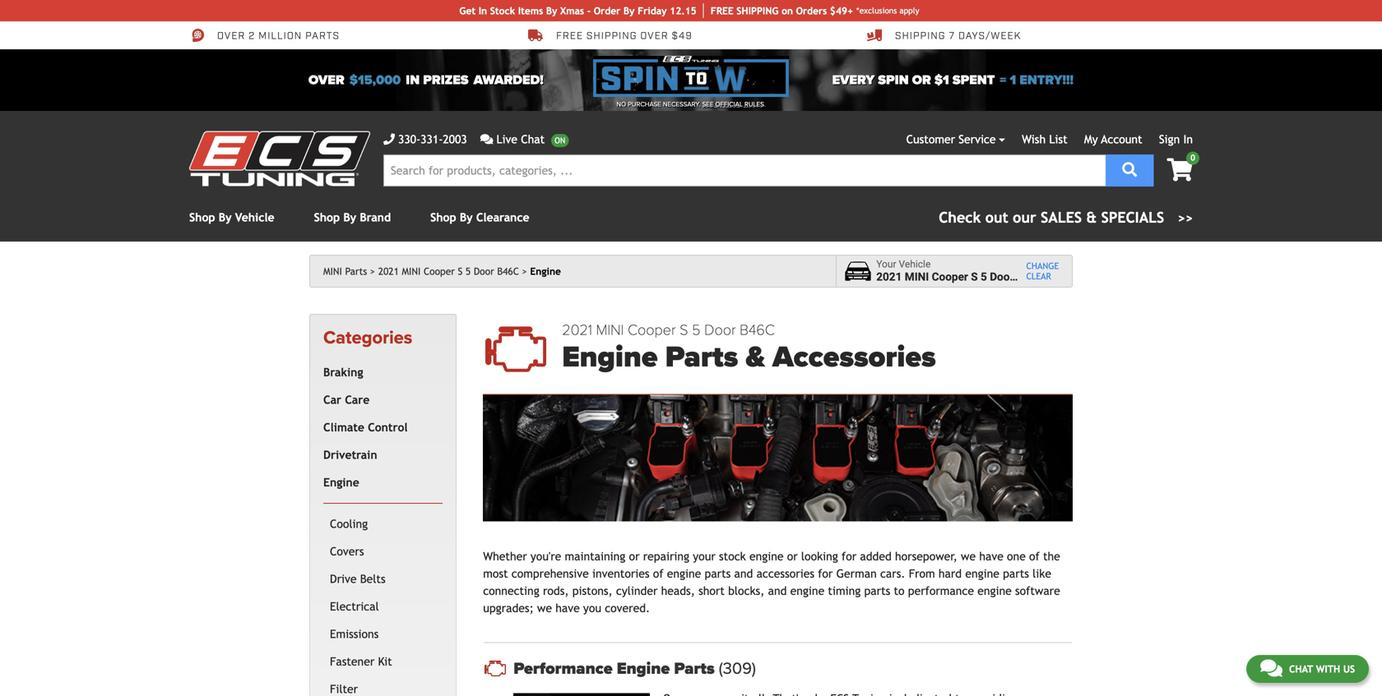 Task type: locate. For each thing, give the bounding box(es) containing it.
or left $1
[[912, 72, 931, 88]]

drivetrain
[[323, 449, 377, 462]]

drive belts link
[[327, 566, 439, 593]]

s for 2021 mini cooper s 5 door b46c engine parts & accessories
[[680, 322, 688, 339]]

0 horizontal spatial 2021
[[378, 266, 399, 277]]

door
[[474, 266, 494, 277], [990, 271, 1014, 284], [704, 322, 736, 339]]

with
[[1316, 664, 1340, 675]]

change link
[[1026, 261, 1059, 271]]

0 horizontal spatial &
[[746, 340, 765, 375]]

0 horizontal spatial and
[[734, 568, 753, 581]]

0 vertical spatial in
[[479, 5, 487, 16]]

2 horizontal spatial cooper
[[932, 271, 968, 284]]

stock
[[490, 5, 515, 16]]

shop by vehicle link
[[189, 211, 274, 224]]

2021 inside '2021 mini cooper s 5 door b46c engine parts & accessories'
[[562, 322, 592, 339]]

filter link
[[327, 676, 439, 697]]

for up german
[[842, 550, 856, 564]]

b46c inside '2021 mini cooper s 5 door b46c engine parts & accessories'
[[740, 322, 775, 339]]

=
[[1000, 72, 1006, 88]]

2021 mini cooper s 5 door b46c engine parts & accessories
[[562, 322, 936, 375]]

the
[[1043, 550, 1060, 564]]

door inside '2021 mini cooper s 5 door b46c engine parts & accessories'
[[704, 322, 736, 339]]

1 vertical spatial and
[[768, 585, 787, 598]]

us
[[1343, 664, 1355, 675]]

1 horizontal spatial s
[[680, 322, 688, 339]]

2003
[[443, 133, 467, 146]]

0 vertical spatial and
[[734, 568, 753, 581]]

change
[[1026, 261, 1059, 271]]

2 horizontal spatial door
[[990, 271, 1014, 284]]

2021 for 2021 mini cooper s 5 door b46c engine parts & accessories
[[562, 322, 592, 339]]

1
[[1010, 72, 1016, 88]]

1 vertical spatial we
[[537, 602, 552, 615]]

sales
[[1041, 209, 1082, 226]]

1 horizontal spatial door
[[704, 322, 736, 339]]

by for shop by vehicle
[[219, 211, 232, 224]]

1 vertical spatial over
[[308, 72, 344, 88]]

get
[[459, 5, 476, 16]]

over left 2 at the top left
[[217, 29, 245, 43]]

shop by clearance
[[430, 211, 529, 224]]

shop for shop by vehicle
[[189, 211, 215, 224]]

my
[[1084, 133, 1098, 146]]

in right 'sign'
[[1183, 133, 1193, 146]]

1 horizontal spatial 2021
[[562, 322, 592, 339]]

engine parts & accessories banner image image
[[483, 395, 1073, 522]]

2 vertical spatial parts
[[674, 659, 715, 679]]

engine link
[[320, 469, 439, 497]]

& inside '2021 mini cooper s 5 door b46c engine parts & accessories'
[[746, 340, 765, 375]]

b46c
[[497, 266, 519, 277], [1017, 271, 1044, 284], [740, 322, 775, 339]]

chat left with
[[1289, 664, 1313, 675]]

over
[[217, 29, 245, 43], [308, 72, 344, 88]]

1 vertical spatial &
[[746, 340, 765, 375]]

for
[[842, 550, 856, 564], [818, 568, 833, 581]]

chat right live
[[521, 133, 545, 146]]

search image
[[1122, 162, 1137, 177]]

s for 2021 mini cooper s 5 door b46c
[[458, 266, 463, 277]]

order
[[594, 5, 621, 16]]

mini parts
[[323, 266, 367, 277]]

3 shop from the left
[[430, 211, 456, 224]]

1 vertical spatial chat
[[1289, 664, 1313, 675]]

0 horizontal spatial b46c
[[497, 266, 519, 277]]

or up accessories
[[787, 550, 798, 564]]

0 vertical spatial of
[[1029, 550, 1040, 564]]

your
[[876, 259, 896, 270]]

xmas
[[560, 5, 584, 16]]

1 horizontal spatial vehicle
[[899, 259, 931, 270]]

one
[[1007, 550, 1026, 564]]

have
[[979, 550, 1003, 564], [555, 602, 580, 615]]

0 vertical spatial vehicle
[[235, 211, 274, 224]]

ecs tuning 'spin to win' contest logo image
[[593, 56, 789, 97]]

1 horizontal spatial of
[[1029, 550, 1040, 564]]

2 horizontal spatial b46c
[[1017, 271, 1044, 284]]

1 horizontal spatial cooper
[[628, 322, 676, 339]]

by
[[546, 5, 557, 16], [623, 5, 635, 16], [219, 211, 232, 224], [343, 211, 356, 224], [460, 211, 473, 224]]

over left $15,000
[[308, 72, 344, 88]]

over for over 2 million parts
[[217, 29, 245, 43]]

by left brand at the top left of page
[[343, 211, 356, 224]]

cooper for 2021 mini cooper s 5 door b46c
[[424, 266, 455, 277]]

shop by brand link
[[314, 211, 391, 224]]

1 shop from the left
[[189, 211, 215, 224]]

1 horizontal spatial shop
[[314, 211, 340, 224]]

items
[[518, 5, 543, 16]]

1 horizontal spatial or
[[787, 550, 798, 564]]

0 horizontal spatial over
[[217, 29, 245, 43]]

1 horizontal spatial in
[[1183, 133, 1193, 146]]

vehicle right your
[[899, 259, 931, 270]]

1 horizontal spatial have
[[979, 550, 1003, 564]]

most
[[483, 568, 508, 581]]

comments image
[[1260, 659, 1282, 679]]

for down looking
[[818, 568, 833, 581]]

performance engine parts thumbnail image image
[[513, 694, 650, 697]]

german
[[836, 568, 877, 581]]

0 vertical spatial &
[[1086, 209, 1097, 226]]

cooper inside '2021 mini cooper s 5 door b46c engine parts & accessories'
[[628, 322, 676, 339]]

have down rods,
[[555, 602, 580, 615]]

timing
[[828, 585, 861, 598]]

0 horizontal spatial cooper
[[424, 266, 455, 277]]

shop for shop by brand
[[314, 211, 340, 224]]

by right order
[[623, 5, 635, 16]]

covers link
[[327, 538, 439, 566]]

by left clearance
[[460, 211, 473, 224]]

vehicle
[[235, 211, 274, 224], [899, 259, 931, 270]]

my account
[[1084, 133, 1142, 146]]

1 horizontal spatial b46c
[[740, 322, 775, 339]]

we down rods,
[[537, 602, 552, 615]]

shop by brand
[[314, 211, 391, 224]]

pistons,
[[572, 585, 613, 598]]

2021 inside your vehicle 2021 mini cooper s 5 door b46c
[[876, 271, 902, 284]]

1 vertical spatial of
[[653, 568, 663, 581]]

category navigation element
[[309, 314, 457, 697]]

get in stock items by xmas - order by friday 12.15
[[459, 5, 697, 16]]

spin
[[878, 72, 909, 88]]

parts inside '2021 mini cooper s 5 door b46c engine parts & accessories'
[[665, 340, 738, 375]]

engine down one
[[977, 585, 1012, 598]]

1 vertical spatial vehicle
[[899, 259, 931, 270]]

have left one
[[979, 550, 1003, 564]]

comments image
[[480, 134, 493, 145]]

free shipping over $49
[[556, 29, 692, 43]]

1 horizontal spatial for
[[842, 550, 856, 564]]

0 horizontal spatial have
[[555, 602, 580, 615]]

no purchase necessary. see official rules .
[[616, 100, 766, 109]]

&
[[1086, 209, 1097, 226], [746, 340, 765, 375]]

over inside 'over 2 million parts' link
[[217, 29, 245, 43]]

drive
[[330, 573, 357, 586]]

Search text field
[[383, 155, 1106, 187]]

1 horizontal spatial 5
[[692, 322, 700, 339]]

-
[[587, 5, 591, 16]]

1 horizontal spatial over
[[308, 72, 344, 88]]

*exclusions
[[856, 6, 897, 15]]

by down ecs tuning 'image' at the left top of page
[[219, 211, 232, 224]]

0 horizontal spatial chat
[[521, 133, 545, 146]]

of down repairing on the left
[[653, 568, 663, 581]]

by for shop by clearance
[[460, 211, 473, 224]]

chat
[[521, 133, 545, 146], [1289, 664, 1313, 675]]

7
[[949, 29, 955, 43]]

b46c for 2021 mini cooper s 5 door b46c engine parts & accessories
[[740, 322, 775, 339]]

service
[[959, 133, 996, 146]]

parts
[[345, 266, 367, 277], [665, 340, 738, 375], [674, 659, 715, 679]]

list
[[1049, 133, 1067, 146]]

by left xmas
[[546, 5, 557, 16]]

vehicle down ecs tuning 'image' at the left top of page
[[235, 211, 274, 224]]

2 shop from the left
[[314, 211, 340, 224]]

and down accessories
[[768, 585, 787, 598]]

and up 'blocks,'
[[734, 568, 753, 581]]

mini inside '2021 mini cooper s 5 door b46c engine parts & accessories'
[[596, 322, 624, 339]]

0 horizontal spatial door
[[474, 266, 494, 277]]

of
[[1029, 550, 1040, 564], [653, 568, 663, 581]]

we up hard
[[961, 550, 976, 564]]

0 horizontal spatial in
[[479, 5, 487, 16]]

5
[[466, 266, 471, 277], [981, 271, 987, 284], [692, 322, 700, 339]]

s inside '2021 mini cooper s 5 door b46c engine parts & accessories'
[[680, 322, 688, 339]]

of left the
[[1029, 550, 1040, 564]]

cooling link
[[327, 511, 439, 538]]

spent
[[952, 72, 995, 88]]

1 vertical spatial parts
[[665, 340, 738, 375]]

see
[[702, 100, 714, 109]]

in
[[479, 5, 487, 16], [1183, 133, 1193, 146]]

2 horizontal spatial 5
[[981, 271, 987, 284]]

2 horizontal spatial s
[[971, 271, 978, 284]]

2 horizontal spatial shop
[[430, 211, 456, 224]]

covers
[[330, 545, 364, 558]]

0 vertical spatial we
[[961, 550, 976, 564]]

cooper inside your vehicle 2021 mini cooper s 5 door b46c
[[932, 271, 968, 284]]

5 inside '2021 mini cooper s 5 door b46c engine parts & accessories'
[[692, 322, 700, 339]]

0 horizontal spatial for
[[818, 568, 833, 581]]

1 horizontal spatial &
[[1086, 209, 1097, 226]]

0 vertical spatial over
[[217, 29, 245, 43]]

b46c for 2021 mini cooper s 5 door b46c
[[497, 266, 519, 277]]

2 horizontal spatial 2021
[[876, 271, 902, 284]]

or up the inventories
[[629, 550, 640, 564]]

change clear
[[1026, 261, 1059, 282]]

free shipping over $49 link
[[528, 28, 692, 43]]

maintaining
[[565, 550, 625, 564]]

upgrades;
[[483, 602, 534, 615]]

1 vertical spatial in
[[1183, 133, 1193, 146]]

in right get
[[479, 5, 487, 16]]

$49+
[[830, 5, 853, 16]]

fastener kit link
[[327, 648, 439, 676]]

330-331-2003
[[398, 133, 467, 146]]

0 horizontal spatial shop
[[189, 211, 215, 224]]

free ship ping on orders $49+ *exclusions apply
[[711, 5, 919, 16]]

0 horizontal spatial s
[[458, 266, 463, 277]]

s
[[458, 266, 463, 277], [971, 271, 978, 284], [680, 322, 688, 339]]

or
[[912, 72, 931, 88], [629, 550, 640, 564], [787, 550, 798, 564]]

engine inside '2021 mini cooper s 5 door b46c engine parts & accessories'
[[562, 340, 658, 375]]

customer service button
[[906, 131, 1005, 148]]

sign in
[[1159, 133, 1193, 146]]

0 horizontal spatial 5
[[466, 266, 471, 277]]



Task type: vqa. For each thing, say whether or not it's contained in the screenshot.
Comprehensive
yes



Task type: describe. For each thing, give the bounding box(es) containing it.
0 vertical spatial chat
[[521, 133, 545, 146]]

mini parts link
[[323, 266, 375, 277]]

sales & specials
[[1041, 209, 1164, 226]]

5 for 2021 mini cooper s 5 door b46c
[[466, 266, 471, 277]]

ecs tuning image
[[189, 131, 370, 186]]

mini inside your vehicle 2021 mini cooper s 5 door b46c
[[905, 271, 929, 284]]

emissions
[[330, 628, 379, 641]]

care
[[345, 393, 370, 407]]

chat with us link
[[1246, 656, 1369, 684]]

shopping cart image
[[1167, 158, 1193, 181]]

your vehicle 2021 mini cooper s 5 door b46c
[[876, 259, 1044, 284]]

cooper for 2021 mini cooper s 5 door b46c engine parts & accessories
[[628, 322, 676, 339]]

0 horizontal spatial vehicle
[[235, 211, 274, 224]]

0 vertical spatial for
[[842, 550, 856, 564]]

covered.
[[605, 602, 650, 615]]

free
[[556, 29, 583, 43]]

1 horizontal spatial chat
[[1289, 664, 1313, 675]]

5 for 2021 mini cooper s 5 door b46c engine parts & accessories
[[692, 322, 700, 339]]

door for 2021 mini cooper s 5 door b46c engine parts & accessories
[[704, 322, 736, 339]]

vehicle inside your vehicle 2021 mini cooper s 5 door b46c
[[899, 259, 931, 270]]

stock
[[719, 550, 746, 564]]

clear
[[1026, 271, 1051, 282]]

parts left 'to'
[[864, 585, 890, 598]]

in for sign
[[1183, 133, 1193, 146]]

engine up heads,
[[667, 568, 701, 581]]

$49
[[672, 29, 692, 43]]

performance engine parts
[[513, 659, 719, 679]]

shipping 7 days/week link
[[867, 28, 1021, 43]]

climate control link
[[320, 414, 439, 442]]

performance
[[513, 659, 613, 679]]

1 vertical spatial for
[[818, 568, 833, 581]]

over 2 million parts
[[217, 29, 340, 43]]

engine up accessories
[[749, 550, 784, 564]]

shop by clearance link
[[430, 211, 529, 224]]

emissions link
[[327, 621, 439, 648]]

2021 mini cooper s 5 door b46c
[[378, 266, 519, 277]]

orders
[[796, 5, 827, 16]]

wish
[[1022, 133, 1046, 146]]

engine inside category navigation element
[[323, 476, 359, 489]]

purchase
[[628, 100, 661, 109]]

cars.
[[880, 568, 905, 581]]

330-331-2003 link
[[383, 131, 467, 148]]

parts up short
[[705, 568, 731, 581]]

car care
[[323, 393, 370, 407]]

necessary.
[[663, 100, 701, 109]]

ship
[[736, 5, 757, 16]]

0 vertical spatial parts
[[345, 266, 367, 277]]

2 horizontal spatial or
[[912, 72, 931, 88]]

climate control
[[323, 421, 408, 434]]

account
[[1101, 133, 1142, 146]]

to
[[894, 585, 905, 598]]

my account link
[[1084, 133, 1142, 146]]

0 horizontal spatial of
[[653, 568, 663, 581]]

software
[[1015, 585, 1060, 598]]

sign in link
[[1159, 133, 1193, 146]]

shipping
[[895, 29, 946, 43]]

door for 2021 mini cooper s 5 door b46c
[[474, 266, 494, 277]]

over
[[640, 29, 668, 43]]

shipping
[[586, 29, 637, 43]]

friday
[[638, 5, 667, 16]]

performance engine parts link
[[513, 659, 1072, 679]]

customer service
[[906, 133, 996, 146]]

cylinder
[[616, 585, 658, 598]]

fastener kit
[[330, 655, 392, 669]]

looking
[[801, 550, 838, 564]]

0 horizontal spatial we
[[537, 602, 552, 615]]

cooling
[[330, 518, 368, 531]]

over $15,000 in prizes
[[308, 72, 469, 88]]

electrical
[[330, 600, 379, 614]]

b46c inside your vehicle 2021 mini cooper s 5 door b46c
[[1017, 271, 1044, 284]]

accessories
[[773, 340, 936, 375]]

in for get
[[479, 5, 487, 16]]

1 vertical spatial have
[[555, 602, 580, 615]]

engine right hard
[[965, 568, 999, 581]]

shipping 7 days/week
[[895, 29, 1021, 43]]

categories
[[323, 327, 412, 349]]

0
[[1190, 153, 1195, 162]]

0 link
[[1154, 152, 1199, 183]]

0 horizontal spatial or
[[629, 550, 640, 564]]

kit
[[378, 655, 392, 669]]

door inside your vehicle 2021 mini cooper s 5 door b46c
[[990, 271, 1014, 284]]

car care link
[[320, 386, 439, 414]]

parts down one
[[1003, 568, 1029, 581]]

phone image
[[383, 134, 395, 145]]

engine down accessories
[[790, 585, 824, 598]]

in
[[406, 72, 420, 88]]

5 inside your vehicle 2021 mini cooper s 5 door b46c
[[981, 271, 987, 284]]

whether you're maintaining or repairing your stock engine or looking for added horsepower, we have one of the most comprehensive inventories of engine parts and accessories for german cars. from hard engine parts like connecting rods, pistons, cylinder heads, short blocks, and engine timing parts to performance engine software upgrades; we have you covered.
[[483, 550, 1060, 615]]

repairing
[[643, 550, 689, 564]]

over for over $15,000 in prizes
[[308, 72, 344, 88]]

heads,
[[661, 585, 695, 598]]

specials
[[1101, 209, 1164, 226]]

wish list link
[[1022, 133, 1067, 146]]

performance
[[908, 585, 974, 598]]

car
[[323, 393, 341, 407]]

$1
[[934, 72, 949, 88]]

shop for shop by clearance
[[430, 211, 456, 224]]

hard
[[939, 568, 962, 581]]

0 vertical spatial have
[[979, 550, 1003, 564]]

1 horizontal spatial we
[[961, 550, 976, 564]]

braking link
[[320, 359, 439, 386]]

no
[[616, 100, 626, 109]]

s inside your vehicle 2021 mini cooper s 5 door b46c
[[971, 271, 978, 284]]

from
[[909, 568, 935, 581]]

days/week
[[958, 29, 1021, 43]]

parts right million
[[305, 29, 340, 43]]

ping
[[757, 5, 779, 16]]

brand
[[360, 211, 391, 224]]

1 horizontal spatial and
[[768, 585, 787, 598]]

entry!!!
[[1020, 72, 1074, 88]]

2021 for 2021 mini cooper s 5 door b46c
[[378, 266, 399, 277]]

drivetrain link
[[320, 442, 439, 469]]

chat with us
[[1289, 664, 1355, 675]]

connecting
[[483, 585, 539, 598]]

sign
[[1159, 133, 1180, 146]]

blocks,
[[728, 585, 765, 598]]

clearance
[[476, 211, 529, 224]]

12.15
[[670, 5, 697, 16]]

by for shop by brand
[[343, 211, 356, 224]]

over 2 million parts link
[[189, 28, 340, 43]]

fastener
[[330, 655, 375, 669]]

inventories
[[592, 568, 650, 581]]

engine subcategories element
[[323, 503, 443, 697]]

filter
[[330, 683, 358, 696]]

on
[[782, 5, 793, 16]]



